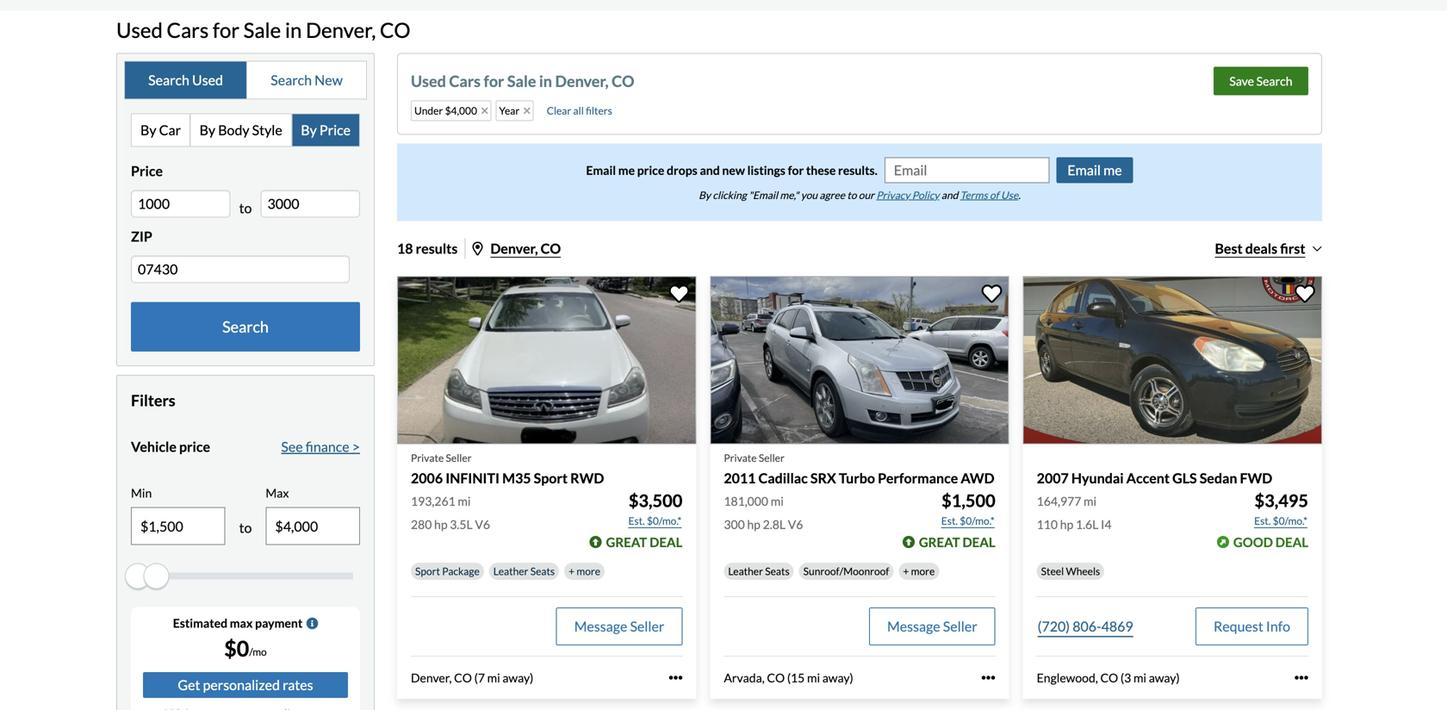 Task type: describe. For each thing, give the bounding box(es) containing it.
car
[[159, 121, 181, 138]]

see
[[281, 438, 303, 455]]

sport package
[[415, 565, 480, 577]]

sunroof/moonroof
[[804, 565, 890, 577]]

est. $0/mo.* button for $3,495
[[1254, 512, 1309, 529]]

$3,500 est. $0/mo.*
[[629, 490, 683, 527]]

great deal for $1,500
[[919, 534, 996, 550]]

ellipsis h image
[[982, 671, 996, 685]]

search right save
[[1257, 74, 1293, 88]]

18
[[397, 240, 413, 257]]

2 leather seats from the left
[[728, 565, 790, 577]]

est. $0/mo.* button for $3,500
[[628, 512, 683, 529]]

email me
[[1068, 161, 1122, 178]]

by clicking "email me," you agree to our privacy policy and terms of use .
[[699, 189, 1021, 201]]

sport inside private seller 2006 infiniti m35 sport rwd
[[534, 470, 568, 487]]

estimated max payment
[[173, 616, 303, 630]]

+ more for $1,500
[[903, 565, 935, 577]]

results.
[[838, 163, 878, 177]]

$0
[[224, 636, 249, 661]]

(3
[[1121, 670, 1132, 685]]

Enter maximum price number field
[[261, 190, 360, 217]]

arvada, co (15 mi away)
[[724, 670, 854, 685]]

get personalized rates button
[[143, 672, 348, 698]]

by body style tab
[[191, 114, 292, 146]]

see finance >
[[281, 438, 360, 455]]

good deal
[[1234, 534, 1309, 550]]

"email
[[749, 189, 778, 201]]

+ for $3,500
[[569, 565, 575, 577]]

by left clicking
[[699, 189, 711, 201]]

$1,500
[[942, 490, 996, 511]]

mi right (7
[[487, 670, 500, 685]]

under
[[414, 104, 443, 117]]

listings
[[748, 163, 786, 177]]

save
[[1230, 74, 1255, 88]]

181,000
[[724, 494, 769, 508]]

by car tab
[[132, 114, 191, 146]]

193,261
[[411, 494, 456, 508]]

to left max text box
[[239, 519, 252, 536]]

2007 hyundai accent gls sedan fwd
[[1037, 470, 1273, 487]]

request info button
[[1196, 607, 1309, 645]]

request
[[1214, 618, 1264, 635]]

email me price drops and new listings for these results.
[[586, 163, 878, 177]]

me,"
[[780, 189, 799, 201]]

806-
[[1073, 618, 1102, 635]]

Max text field
[[267, 508, 359, 544]]

i4
[[1101, 517, 1112, 532]]

co for arvada, co (15 mi away)
[[767, 670, 785, 685]]

ZIP telephone field
[[131, 255, 350, 283]]

co for denver, co (7 mi away)
[[454, 670, 472, 685]]

privacy policy link
[[877, 189, 940, 201]]

seller inside private seller 2006 infiniti m35 sport rwd
[[446, 452, 472, 464]]

rates
[[283, 677, 313, 693]]

turbo
[[839, 470, 875, 487]]

year
[[499, 104, 520, 117]]

clear all filters
[[547, 104, 613, 117]]

0 horizontal spatial sport
[[415, 565, 440, 577]]

save search
[[1230, 74, 1293, 88]]

(720) 806-4869
[[1038, 618, 1134, 635]]

save search button
[[1214, 67, 1309, 95]]

search new
[[271, 71, 343, 88]]

v6 for $1,500
[[788, 517, 803, 532]]

ellipsis h image for denver, co (7 mi away)
[[669, 671, 683, 685]]

2007
[[1037, 470, 1069, 487]]

our
[[859, 189, 875, 201]]

300
[[724, 517, 745, 532]]

under $4,000 button
[[411, 100, 492, 121]]

3 away) from the left
[[1149, 670, 1180, 685]]

search for search
[[222, 317, 269, 336]]

policy
[[912, 189, 940, 201]]

me for email me price drops and new listings for these results.
[[619, 163, 635, 177]]

request info
[[1214, 618, 1291, 635]]

private seller 2006 infiniti m35 sport rwd
[[411, 452, 604, 487]]

performance
[[878, 470, 958, 487]]

clear all filters button
[[547, 104, 613, 117]]

1 seats from the left
[[531, 565, 555, 577]]

by for by body style
[[200, 121, 216, 138]]

deal for $3,500
[[650, 534, 683, 550]]

2 seats from the left
[[765, 565, 790, 577]]

est. for $3,500
[[629, 514, 645, 527]]

wheels
[[1066, 565, 1101, 577]]

great deal for $3,500
[[606, 534, 683, 550]]

email for email me price drops and new listings for these results.
[[586, 163, 616, 177]]

infiniti
[[446, 470, 500, 487]]

filters
[[586, 104, 613, 117]]

164,977 mi 110 hp 1.6l i4
[[1037, 494, 1112, 532]]

(7
[[474, 670, 485, 685]]

more for $1,500
[[911, 565, 935, 577]]

finance
[[306, 438, 350, 455]]

message seller for $3,500
[[574, 618, 665, 635]]

est. $0/mo.* button for $1,500
[[941, 512, 996, 529]]

hp for $1,500
[[747, 517, 761, 532]]

denver, left (7
[[411, 670, 452, 685]]

silver 2011 cadillac srx turbo performance awd suv / crossover all-wheel drive 6-speed automatic image
[[710, 276, 1010, 444]]

max
[[230, 616, 253, 630]]

message for $3,500
[[574, 618, 628, 635]]

see finance > link
[[281, 436, 360, 457]]

results
[[416, 240, 458, 257]]

3.5l
[[450, 517, 473, 532]]

info circle image
[[306, 617, 318, 629]]

mi inside 164,977 mi 110 hp 1.6l i4
[[1084, 494, 1097, 508]]

more for $3,500
[[577, 565, 601, 577]]

181,000 mi 300 hp 2.8l v6
[[724, 494, 803, 532]]

privacy
[[877, 189, 910, 201]]

search used
[[148, 71, 223, 88]]

mi right (15
[[807, 670, 820, 685]]

max
[[266, 485, 289, 500]]

mi inside 193,261 mi 280 hp 3.5l v6
[[458, 494, 471, 508]]

2 leather from the left
[[728, 565, 763, 577]]

denver, co (7 mi away)
[[411, 670, 534, 685]]

$0 /mo
[[224, 636, 267, 661]]

vehicle price
[[131, 438, 210, 455]]

deal for $1,500
[[963, 534, 996, 550]]

these
[[806, 163, 836, 177]]

search button
[[131, 302, 360, 352]]

map marker alt image
[[473, 242, 483, 255]]

denver, right map marker alt "icon"
[[491, 240, 538, 257]]

agree
[[820, 189, 845, 201]]

message seller for $1,500
[[888, 618, 978, 635]]

message for $1,500
[[888, 618, 941, 635]]

times image for year
[[524, 106, 531, 116]]

2.8l
[[763, 517, 786, 532]]

personalized
[[203, 677, 280, 693]]

mi right (3
[[1134, 670, 1147, 685]]

1 horizontal spatial cars
[[449, 71, 481, 90]]

search used tab
[[125, 61, 247, 99]]



Task type: locate. For each thing, give the bounding box(es) containing it.
message seller button for $1,500
[[869, 607, 996, 645]]

search for search new
[[271, 71, 312, 88]]

by for by car
[[140, 121, 156, 138]]

0 horizontal spatial leather
[[494, 565, 529, 577]]

get personalized rates
[[178, 677, 313, 693]]

used up body
[[192, 71, 223, 88]]

2 more from the left
[[911, 565, 935, 577]]

deal down the $3,495 est. $0/mo.*
[[1276, 534, 1309, 550]]

price down by car
[[131, 162, 163, 179]]

v6 inside 181,000 mi 300 hp 2.8l v6
[[788, 517, 803, 532]]

1 + from the left
[[569, 565, 575, 577]]

est. inside $1,500 est. $0/mo.*
[[942, 514, 958, 527]]

3 deal from the left
[[1276, 534, 1309, 550]]

used up under
[[411, 71, 446, 90]]

mi up 3.5l
[[458, 494, 471, 508]]

1 horizontal spatial price
[[637, 163, 665, 177]]

1 horizontal spatial and
[[942, 189, 959, 201]]

0 horizontal spatial $0/mo.*
[[647, 514, 682, 527]]

1 great from the left
[[606, 534, 647, 550]]

great down $3,500 est. $0/mo.*
[[606, 534, 647, 550]]

body
[[218, 121, 250, 138]]

0 horizontal spatial private
[[411, 452, 444, 464]]

co
[[380, 18, 411, 42], [612, 71, 635, 90], [541, 240, 561, 257], [454, 670, 472, 685], [767, 670, 785, 685], [1101, 670, 1119, 685]]

$0/mo.* for $1,500
[[960, 514, 995, 527]]

package
[[442, 565, 480, 577]]

est. down $3,500
[[629, 514, 645, 527]]

denver, up clear all filters
[[555, 71, 609, 90]]

0 horizontal spatial sale
[[244, 18, 281, 42]]

0 vertical spatial in
[[285, 18, 302, 42]]

$4,000
[[445, 104, 477, 117]]

search up car
[[148, 71, 190, 88]]

0 horizontal spatial est. $0/mo.* button
[[628, 512, 683, 529]]

1 vertical spatial tab list
[[131, 113, 360, 147]]

sport right m35
[[534, 470, 568, 487]]

arvada,
[[724, 670, 765, 685]]

2 v6 from the left
[[788, 517, 803, 532]]

to up zip phone field
[[239, 199, 252, 216]]

seller
[[446, 452, 472, 464], [759, 452, 785, 464], [630, 618, 665, 635], [943, 618, 978, 635]]

tab list
[[124, 61, 367, 100], [131, 113, 360, 147]]

0 horizontal spatial est.
[[629, 514, 645, 527]]

cars up $4,000
[[449, 71, 481, 90]]

denver,
[[306, 18, 376, 42], [555, 71, 609, 90], [491, 240, 538, 257], [411, 670, 452, 685]]

1 horizontal spatial message seller
[[888, 618, 978, 635]]

times image inside under $4,000 "button"
[[482, 106, 488, 116]]

filters
[[131, 391, 176, 410]]

$0/mo.* down $1,500
[[960, 514, 995, 527]]

great deal
[[606, 534, 683, 550], [919, 534, 996, 550]]

1 deal from the left
[[650, 534, 683, 550]]

est. for $1,500
[[942, 514, 958, 527]]

used up search used
[[116, 18, 163, 42]]

1 est. $0/mo.* button from the left
[[628, 512, 683, 529]]

1 v6 from the left
[[475, 517, 490, 532]]

price down new
[[320, 121, 351, 138]]

$3,500
[[629, 490, 683, 511]]

away) right (3
[[1149, 670, 1180, 685]]

co for englewood, co (3 mi away)
[[1101, 670, 1119, 685]]

terms of use link
[[961, 189, 1019, 201]]

times image right $4,000
[[482, 106, 488, 116]]

2011
[[724, 470, 756, 487]]

away) for $1,500
[[823, 670, 854, 685]]

+
[[569, 565, 575, 577], [903, 565, 909, 577]]

1 vertical spatial used cars for sale in denver, co
[[411, 71, 635, 90]]

1 horizontal spatial me
[[1104, 161, 1122, 178]]

2 horizontal spatial used
[[411, 71, 446, 90]]

ellipsis h image left arvada,
[[669, 671, 683, 685]]

0 horizontal spatial leather seats
[[494, 565, 555, 577]]

hyundai
[[1072, 470, 1124, 487]]

1 leather from the left
[[494, 565, 529, 577]]

Email email field
[[886, 158, 1049, 182]]

leather down '300'
[[728, 565, 763, 577]]

1 away) from the left
[[503, 670, 534, 685]]

price left drops
[[637, 163, 665, 177]]

hp inside 193,261 mi 280 hp 3.5l v6
[[434, 517, 448, 532]]

drops
[[667, 163, 698, 177]]

away)
[[503, 670, 534, 685], [823, 670, 854, 685], [1149, 670, 1180, 685]]

clicking
[[713, 189, 747, 201]]

$0/mo.* down $3,495
[[1273, 514, 1308, 527]]

1 horizontal spatial leather seats
[[728, 565, 790, 577]]

times image for under $4,000
[[482, 106, 488, 116]]

1 horizontal spatial private
[[724, 452, 757, 464]]

great deal down $1,500 est. $0/mo.*
[[919, 534, 996, 550]]

0 horizontal spatial price
[[131, 162, 163, 179]]

1 more from the left
[[577, 565, 601, 577]]

0 vertical spatial cars
[[167, 18, 209, 42]]

2 + more from the left
[[903, 565, 935, 577]]

message
[[574, 618, 628, 635], [888, 618, 941, 635]]

2 horizontal spatial deal
[[1276, 534, 1309, 550]]

by for by price
[[301, 121, 317, 138]]

1 + more from the left
[[569, 565, 601, 577]]

denver, co button
[[473, 240, 561, 257]]

0 horizontal spatial me
[[619, 163, 635, 177]]

2 horizontal spatial for
[[788, 163, 804, 177]]

private inside private seller 2006 infiniti m35 sport rwd
[[411, 452, 444, 464]]

1 message seller button from the left
[[556, 607, 683, 645]]

2 est. $0/mo.* button from the left
[[941, 512, 996, 529]]

sale up year button
[[507, 71, 536, 90]]

1 horizontal spatial seats
[[765, 565, 790, 577]]

leather seats
[[494, 565, 555, 577], [728, 565, 790, 577]]

sedan
[[1200, 470, 1238, 487]]

private inside private seller 2011 cadillac srx turbo performance awd
[[724, 452, 757, 464]]

1 horizontal spatial great deal
[[919, 534, 996, 550]]

price right vehicle
[[179, 438, 210, 455]]

hp for $3,500
[[434, 517, 448, 532]]

times image
[[482, 106, 488, 116], [524, 106, 531, 116]]

1 horizontal spatial sale
[[507, 71, 536, 90]]

email inside button
[[1068, 161, 1101, 178]]

great for $3,500
[[606, 534, 647, 550]]

1 vertical spatial sale
[[507, 71, 536, 90]]

tab list containing search used
[[124, 61, 367, 100]]

1 horizontal spatial v6
[[788, 517, 803, 532]]

m35
[[502, 470, 531, 487]]

v6 right 2.8l
[[788, 517, 803, 532]]

1 message from the left
[[574, 618, 628, 635]]

(720)
[[1038, 618, 1070, 635]]

search for search used
[[148, 71, 190, 88]]

srx
[[811, 470, 837, 487]]

0 vertical spatial for
[[213, 18, 240, 42]]

est. $0/mo.* button down $1,500
[[941, 512, 996, 529]]

2 message seller button from the left
[[869, 607, 996, 645]]

steel
[[1042, 565, 1064, 577]]

0 vertical spatial and
[[700, 163, 720, 177]]

ellipsis h image for englewood, co (3 mi away)
[[1295, 671, 1309, 685]]

v6 right 3.5l
[[475, 517, 490, 532]]

2 deal from the left
[[963, 534, 996, 550]]

0 horizontal spatial seats
[[531, 565, 555, 577]]

get
[[178, 677, 200, 693]]

1 horizontal spatial + more
[[903, 565, 935, 577]]

email
[[1068, 161, 1101, 178], [586, 163, 616, 177]]

280
[[411, 517, 432, 532]]

deal down $3,500 est. $0/mo.*
[[650, 534, 683, 550]]

est. inside the $3,495 est. $0/mo.*
[[1255, 514, 1271, 527]]

1 horizontal spatial great
[[919, 534, 960, 550]]

to
[[847, 189, 857, 201], [239, 199, 252, 216], [239, 519, 252, 536]]

2 horizontal spatial est. $0/mo.* button
[[1254, 512, 1309, 529]]

all
[[573, 104, 584, 117]]

3 est. $0/mo.* button from the left
[[1254, 512, 1309, 529]]

1 message seller from the left
[[574, 618, 665, 635]]

2 + from the left
[[903, 565, 909, 577]]

1 horizontal spatial $0/mo.*
[[960, 514, 995, 527]]

2 horizontal spatial hp
[[1061, 517, 1074, 532]]

2 great deal from the left
[[919, 534, 996, 550]]

est. $0/mo.* button
[[628, 512, 683, 529], [941, 512, 996, 529], [1254, 512, 1309, 529]]

hp inside 181,000 mi 300 hp 2.8l v6
[[747, 517, 761, 532]]

englewood, co (3 mi away)
[[1037, 670, 1180, 685]]

and right the policy
[[942, 189, 959, 201]]

est. inside $3,500 est. $0/mo.*
[[629, 514, 645, 527]]

deal for $3,495
[[1276, 534, 1309, 550]]

2 message from the left
[[888, 618, 941, 635]]

$1,500 est. $0/mo.*
[[942, 490, 996, 527]]

away) right (7
[[503, 670, 534, 685]]

search inside tab
[[271, 71, 312, 88]]

deal down $1,500 est. $0/mo.*
[[963, 534, 996, 550]]

$0/mo.* inside $3,500 est. $0/mo.*
[[647, 514, 682, 527]]

1 vertical spatial for
[[484, 71, 504, 90]]

0 horizontal spatial and
[[700, 163, 720, 177]]

by price
[[301, 121, 351, 138]]

1 private from the left
[[411, 452, 444, 464]]

search inside tab
[[148, 71, 190, 88]]

leather seats right package
[[494, 565, 555, 577]]

co for denver, co
[[541, 240, 561, 257]]

great down $1,500 est. $0/mo.*
[[919, 534, 960, 550]]

0 horizontal spatial cars
[[167, 18, 209, 42]]

0 horizontal spatial used
[[116, 18, 163, 42]]

0 horizontal spatial price
[[179, 438, 210, 455]]

black 2007 hyundai accent gls sedan fwd sedan front-wheel drive null image
[[1023, 276, 1323, 444]]

for left these on the top right of the page
[[788, 163, 804, 177]]

est. down $1,500
[[942, 514, 958, 527]]

by left car
[[140, 121, 156, 138]]

by price tab
[[292, 114, 359, 146]]

accent
[[1127, 470, 1170, 487]]

0 horizontal spatial message seller button
[[556, 607, 683, 645]]

clear
[[547, 104, 572, 117]]

by right style
[[301, 121, 317, 138]]

1 horizontal spatial used cars for sale in denver, co
[[411, 71, 635, 90]]

3 hp from the left
[[1061, 517, 1074, 532]]

2 message seller from the left
[[888, 618, 978, 635]]

1 horizontal spatial message
[[888, 618, 941, 635]]

2 est. from the left
[[942, 514, 958, 527]]

$0/mo.* inside $1,500 est. $0/mo.*
[[960, 514, 995, 527]]

4869
[[1102, 618, 1134, 635]]

$3,495
[[1255, 490, 1309, 511]]

2 private from the left
[[724, 452, 757, 464]]

gls
[[1173, 470, 1197, 487]]

denver, up new
[[306, 18, 376, 42]]

private for $1,500
[[724, 452, 757, 464]]

193,261 mi 280 hp 3.5l v6
[[411, 494, 490, 532]]

hp right the 110
[[1061, 517, 1074, 532]]

0 horizontal spatial v6
[[475, 517, 490, 532]]

away) for $3,500
[[503, 670, 534, 685]]

(15
[[787, 670, 805, 685]]

times image right year
[[524, 106, 531, 116]]

1 horizontal spatial sport
[[534, 470, 568, 487]]

for up search used tab
[[213, 18, 240, 42]]

hp for $3,495
[[1061, 517, 1074, 532]]

seats
[[531, 565, 555, 577], [765, 565, 790, 577]]

private up 2006
[[411, 452, 444, 464]]

1 horizontal spatial leather
[[728, 565, 763, 577]]

1 horizontal spatial est. $0/mo.* button
[[941, 512, 996, 529]]

1 horizontal spatial email
[[1068, 161, 1101, 178]]

0 horizontal spatial hp
[[434, 517, 448, 532]]

0 vertical spatial used cars for sale in denver, co
[[116, 18, 411, 42]]

1 horizontal spatial price
[[320, 121, 351, 138]]

1 horizontal spatial times image
[[524, 106, 531, 116]]

$0/mo.*
[[647, 514, 682, 527], [960, 514, 995, 527], [1273, 514, 1308, 527]]

/mo
[[249, 646, 267, 658]]

1 est. from the left
[[629, 514, 645, 527]]

steel wheels
[[1042, 565, 1101, 577]]

used cars for sale in denver, co up search new
[[116, 18, 411, 42]]

2 ellipsis h image from the left
[[1295, 671, 1309, 685]]

hp right "280"
[[434, 517, 448, 532]]

by body style
[[200, 121, 282, 138]]

to left our
[[847, 189, 857, 201]]

by left body
[[200, 121, 216, 138]]

0 horizontal spatial used cars for sale in denver, co
[[116, 18, 411, 42]]

0 horizontal spatial great deal
[[606, 534, 683, 550]]

0 vertical spatial sport
[[534, 470, 568, 487]]

private up the 2011
[[724, 452, 757, 464]]

sale up search new
[[244, 18, 281, 42]]

mi up 2.8l
[[771, 494, 784, 508]]

denver, co
[[491, 240, 561, 257]]

0 horizontal spatial email
[[586, 163, 616, 177]]

110
[[1037, 517, 1058, 532]]

cadillac
[[759, 470, 808, 487]]

$0/mo.* down $3,500
[[647, 514, 682, 527]]

hp right '300'
[[747, 517, 761, 532]]

0 vertical spatial price
[[320, 121, 351, 138]]

price inside "by price" tab
[[320, 121, 351, 138]]

164,977
[[1037, 494, 1082, 508]]

2 vertical spatial for
[[788, 163, 804, 177]]

1 hp from the left
[[434, 517, 448, 532]]

private seller 2011 cadillac srx turbo performance awd
[[724, 452, 995, 487]]

message seller button for $3,500
[[556, 607, 683, 645]]

1 horizontal spatial est.
[[942, 514, 958, 527]]

great deal down $3,500 est. $0/mo.*
[[606, 534, 683, 550]]

Min text field
[[132, 508, 225, 544]]

ellipsis h image
[[669, 671, 683, 685], [1295, 671, 1309, 685]]

email for email me
[[1068, 161, 1101, 178]]

0 horizontal spatial message seller
[[574, 618, 665, 635]]

1 times image from the left
[[482, 106, 488, 116]]

2 great from the left
[[919, 534, 960, 550]]

use
[[1001, 189, 1019, 201]]

1 horizontal spatial used
[[192, 71, 223, 88]]

2 horizontal spatial est.
[[1255, 514, 1271, 527]]

ellipsis h image down request info button
[[1295, 671, 1309, 685]]

1 horizontal spatial hp
[[747, 517, 761, 532]]

sport left package
[[415, 565, 440, 577]]

2006
[[411, 470, 443, 487]]

in up clear
[[539, 71, 552, 90]]

0 horizontal spatial more
[[577, 565, 601, 577]]

for up year
[[484, 71, 504, 90]]

1 $0/mo.* from the left
[[647, 514, 682, 527]]

leather right package
[[494, 565, 529, 577]]

0 vertical spatial sale
[[244, 18, 281, 42]]

1 vertical spatial and
[[942, 189, 959, 201]]

1 vertical spatial sport
[[415, 565, 440, 577]]

1 vertical spatial in
[[539, 71, 552, 90]]

$0/mo.* for $3,495
[[1273, 514, 1308, 527]]

me for email me
[[1104, 161, 1122, 178]]

2 horizontal spatial $0/mo.*
[[1273, 514, 1308, 527]]

0 horizontal spatial +
[[569, 565, 575, 577]]

1 horizontal spatial ellipsis h image
[[1295, 671, 1309, 685]]

seats down 2.8l
[[765, 565, 790, 577]]

rwd
[[571, 470, 604, 487]]

cars
[[167, 18, 209, 42], [449, 71, 481, 90]]

search left new
[[271, 71, 312, 88]]

0 horizontal spatial in
[[285, 18, 302, 42]]

$0/mo.* for $3,500
[[647, 514, 682, 527]]

seats right package
[[531, 565, 555, 577]]

and left new
[[700, 163, 720, 177]]

great for $1,500
[[919, 534, 960, 550]]

1 vertical spatial price
[[131, 162, 163, 179]]

times image inside year button
[[524, 106, 531, 116]]

est. $0/mo.* button down $3,495
[[1254, 512, 1309, 529]]

.
[[1019, 189, 1021, 201]]

away) right (15
[[823, 670, 854, 685]]

2 hp from the left
[[747, 517, 761, 532]]

used cars for sale in denver, co up year button
[[411, 71, 635, 90]]

1 great deal from the left
[[606, 534, 683, 550]]

awd
[[961, 470, 995, 487]]

white 2006 infiniti m35 sport rwd sedan rear-wheel drive 5-speed automatic image
[[397, 276, 697, 444]]

0 horizontal spatial ellipsis h image
[[669, 671, 683, 685]]

hp inside 164,977 mi 110 hp 1.6l i4
[[1061, 517, 1074, 532]]

est. $0/mo.* button down $3,500
[[628, 512, 683, 529]]

more
[[577, 565, 601, 577], [911, 565, 935, 577]]

+ more for $3,500
[[569, 565, 601, 577]]

2 $0/mo.* from the left
[[960, 514, 995, 527]]

private for $3,500
[[411, 452, 444, 464]]

0 horizontal spatial great
[[606, 534, 647, 550]]

sport
[[534, 470, 568, 487], [415, 565, 440, 577]]

0 horizontal spatial away)
[[503, 670, 534, 685]]

leather seats down 2.8l
[[728, 565, 790, 577]]

0 horizontal spatial deal
[[650, 534, 683, 550]]

1 horizontal spatial more
[[911, 565, 935, 577]]

used inside tab
[[192, 71, 223, 88]]

est. up good deal
[[1255, 514, 1271, 527]]

v6 inside 193,261 mi 280 hp 3.5l v6
[[475, 517, 490, 532]]

1 horizontal spatial in
[[539, 71, 552, 90]]

1 leather seats from the left
[[494, 565, 555, 577]]

mi inside 181,000 mi 300 hp 2.8l v6
[[771, 494, 784, 508]]

$0/mo.* inside the $3,495 est. $0/mo.*
[[1273, 514, 1308, 527]]

search down zip phone field
[[222, 317, 269, 336]]

1 horizontal spatial away)
[[823, 670, 854, 685]]

in up search new
[[285, 18, 302, 42]]

search new tab
[[247, 61, 366, 99]]

0 horizontal spatial + more
[[569, 565, 601, 577]]

1.6l
[[1076, 517, 1099, 532]]

payment
[[255, 616, 303, 630]]

me inside email me button
[[1104, 161, 1122, 178]]

cars up search used
[[167, 18, 209, 42]]

seller inside private seller 2011 cadillac srx turbo performance awd
[[759, 452, 785, 464]]

2 times image from the left
[[524, 106, 531, 116]]

1 vertical spatial price
[[179, 438, 210, 455]]

you
[[801, 189, 818, 201]]

1 ellipsis h image from the left
[[669, 671, 683, 685]]

1 horizontal spatial +
[[903, 565, 909, 577]]

est. for $3,495
[[1255, 514, 1271, 527]]

tab list containing by car
[[131, 113, 360, 147]]

new
[[722, 163, 745, 177]]

mi up 1.6l at right bottom
[[1084, 494, 1097, 508]]

1 vertical spatial cars
[[449, 71, 481, 90]]

v6 for $3,500
[[475, 517, 490, 532]]

1 horizontal spatial deal
[[963, 534, 996, 550]]

+ for $1,500
[[903, 565, 909, 577]]

1 horizontal spatial for
[[484, 71, 504, 90]]

0 horizontal spatial for
[[213, 18, 240, 42]]

style
[[252, 121, 282, 138]]

0 vertical spatial tab list
[[124, 61, 367, 100]]

2 away) from the left
[[823, 670, 854, 685]]

2 horizontal spatial away)
[[1149, 670, 1180, 685]]

0 vertical spatial price
[[637, 163, 665, 177]]

3 $0/mo.* from the left
[[1273, 514, 1308, 527]]

0 horizontal spatial message
[[574, 618, 628, 635]]

new
[[315, 71, 343, 88]]

18 results
[[397, 240, 458, 257]]

price
[[637, 163, 665, 177], [179, 438, 210, 455]]

1 horizontal spatial message seller button
[[869, 607, 996, 645]]

3 est. from the left
[[1255, 514, 1271, 527]]

zip
[[131, 228, 152, 245]]

Price number field
[[131, 190, 231, 217]]

0 horizontal spatial times image
[[482, 106, 488, 116]]



Task type: vqa. For each thing, say whether or not it's contained in the screenshot.
See finance >
yes



